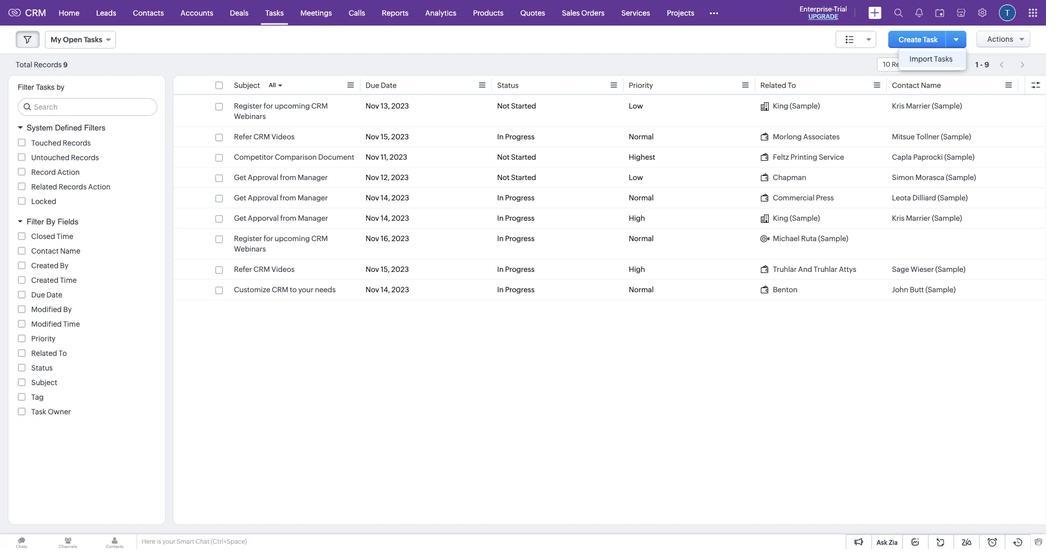 Task type: describe. For each thing, give the bounding box(es) containing it.
simon morasca (sample)
[[892, 173, 976, 182]]

0 horizontal spatial your
[[162, 539, 175, 546]]

mitsue tollner (sample) link
[[892, 132, 971, 142]]

by for filter
[[46, 217, 55, 226]]

refer crm videos for high
[[234, 265, 295, 274]]

projects link
[[659, 0, 703, 25]]

sales orders link
[[554, 0, 613, 25]]

0 horizontal spatial task
[[31, 408, 46, 416]]

michael ruta (sample) link
[[761, 234, 849, 244]]

truhlar and truhlar attys link
[[761, 264, 857, 275]]

get approval from manager for nov 12, 2023
[[234, 173, 328, 182]]

in for michael
[[497, 235, 504, 243]]

2023 for the feltz printing service link
[[390, 153, 407, 161]]

marrier for low
[[906, 102, 931, 110]]

1 horizontal spatial contact
[[892, 81, 920, 90]]

(sample) inside "link"
[[938, 194, 968, 202]]

actions
[[988, 35, 1013, 43]]

calls link
[[340, 0, 374, 25]]

manager for low
[[298, 173, 328, 182]]

sage
[[892, 265, 909, 274]]

0 horizontal spatial contact
[[31, 247, 59, 255]]

task inside button
[[923, 35, 938, 44]]

orders
[[581, 9, 605, 17]]

sage wieser (sample)
[[892, 265, 966, 274]]

trial
[[834, 5, 847, 13]]

all
[[269, 82, 276, 89]]

get for low
[[234, 173, 246, 182]]

touched
[[31, 139, 61, 147]]

1 vertical spatial due
[[31, 291, 45, 299]]

by
[[57, 83, 64, 91]]

sales orders
[[562, 9, 605, 17]]

king for high
[[773, 214, 789, 223]]

channels image
[[47, 535, 90, 550]]

filter by fields
[[27, 217, 78, 226]]

size image
[[846, 35, 854, 44]]

0 horizontal spatial to
[[59, 349, 67, 358]]

by for created
[[60, 262, 68, 270]]

service
[[819, 153, 844, 161]]

(sample) right tollner
[[941, 133, 971, 141]]

manager for normal
[[298, 194, 328, 202]]

0 vertical spatial contact name
[[892, 81, 941, 90]]

records for 10
[[892, 61, 918, 68]]

time for modified time
[[63, 320, 80, 329]]

per
[[919, 61, 930, 68]]

john
[[892, 286, 909, 294]]

nov 13, 2023
[[366, 102, 409, 110]]

here
[[142, 539, 155, 546]]

analytics
[[425, 9, 456, 17]]

projects
[[667, 9, 695, 17]]

in for morlong
[[497, 133, 504, 141]]

1 vertical spatial due date
[[31, 291, 62, 299]]

normal for commercial
[[629, 194, 654, 202]]

created time
[[31, 276, 77, 285]]

chapman
[[773, 173, 807, 182]]

6 progress from the top
[[505, 286, 535, 294]]

-
[[980, 60, 983, 69]]

mitsue
[[892, 133, 915, 141]]

closed time
[[31, 232, 73, 241]]

owner
[[48, 408, 71, 416]]

leads link
[[88, 0, 125, 25]]

truhlar and truhlar attys
[[773, 265, 857, 274]]

filter by fields button
[[8, 212, 165, 231]]

contacts
[[133, 9, 164, 17]]

(sample) right the wieser
[[936, 265, 966, 274]]

from for high
[[280, 214, 297, 223]]

My Open Tasks field
[[45, 31, 116, 49]]

here is your smart chat (ctrl+space)
[[142, 539, 247, 546]]

locked
[[31, 197, 56, 206]]

nov for the commercial press link
[[366, 194, 379, 202]]

refer for high
[[234, 265, 252, 274]]

tollner
[[917, 133, 940, 141]]

2 vertical spatial related
[[31, 349, 57, 358]]

untouched records
[[31, 153, 99, 162]]

2023 for the truhlar and truhlar attys link
[[391, 265, 409, 274]]

create task button
[[889, 31, 949, 48]]

(sample) down leota dilliard (sample)
[[932, 214, 962, 223]]

nov 12, 2023
[[366, 173, 409, 182]]

tasks inside tasks link
[[265, 9, 284, 17]]

kris for low
[[892, 102, 905, 110]]

deals link
[[222, 0, 257, 25]]

in progress for michael
[[497, 235, 535, 243]]

for for nov 13, 2023
[[264, 102, 273, 110]]

kris marrier (sample) link for low
[[892, 101, 962, 111]]

webinars for nov 16, 2023
[[234, 245, 266, 253]]

king (sample) link for low
[[761, 101, 820, 111]]

is
[[157, 539, 161, 546]]

filter tasks by
[[18, 83, 64, 91]]

create menu image
[[869, 7, 882, 19]]

approval for nov 12, 2023
[[248, 173, 279, 182]]

manager for high
[[298, 214, 328, 223]]

kris marrier (sample) for high
[[892, 214, 962, 223]]

accounts
[[181, 9, 213, 17]]

15, for normal
[[381, 133, 390, 141]]

(sample) down sage wieser (sample) on the top right
[[926, 286, 956, 294]]

in for commercial
[[497, 194, 504, 202]]

1 vertical spatial date
[[46, 291, 62, 299]]

nov for benton link
[[366, 286, 379, 294]]

time for closed time
[[57, 232, 73, 241]]

started for nov 12, 2023
[[511, 173, 536, 182]]

calls
[[349, 9, 365, 17]]

needs
[[315, 286, 336, 294]]

upcoming for nov 16, 2023
[[275, 235, 310, 243]]

0 horizontal spatial contact name
[[31, 247, 80, 255]]

highest
[[629, 153, 655, 161]]

2 truhlar from the left
[[814, 265, 838, 274]]

0 vertical spatial related
[[761, 81, 787, 90]]

king (sample) link for high
[[761, 213, 820, 224]]

analytics link
[[417, 0, 465, 25]]

1 horizontal spatial priority
[[629, 81, 653, 90]]

in progress for morlong
[[497, 133, 535, 141]]

1 vertical spatial name
[[60, 247, 80, 255]]

(sample) right morasca
[[946, 173, 976, 182]]

related records action
[[31, 183, 111, 191]]

import tasks
[[910, 55, 953, 63]]

10 Records Per Page field
[[877, 57, 961, 72]]

chapman link
[[761, 172, 807, 183]]

defined
[[55, 123, 82, 132]]

get apporval from manager
[[234, 214, 328, 223]]

butt
[[910, 286, 924, 294]]

signals element
[[910, 0, 929, 26]]

1 horizontal spatial related to
[[761, 81, 796, 90]]

in progress for king
[[497, 214, 535, 223]]

1 horizontal spatial name
[[921, 81, 941, 90]]

kris for high
[[892, 214, 905, 223]]

competitor
[[234, 153, 273, 161]]

feltz printing service
[[773, 153, 844, 161]]

2023 for morlong associates link
[[391, 133, 409, 141]]

morlong associates link
[[761, 132, 840, 142]]

progress for king
[[505, 214, 535, 223]]

10
[[883, 61, 891, 68]]

services link
[[613, 0, 659, 25]]

(sample) up michael ruta (sample) link
[[790, 214, 820, 223]]

customize crm to your needs
[[234, 286, 336, 294]]

leota dilliard (sample)
[[892, 194, 968, 202]]

refer crm videos link for normal
[[234, 132, 295, 142]]

commercial
[[773, 194, 815, 202]]

for for nov 16, 2023
[[264, 235, 273, 243]]

contacts image
[[93, 535, 136, 550]]

john butt (sample)
[[892, 286, 956, 294]]

services
[[622, 9, 650, 17]]

1 truhlar from the left
[[773, 265, 797, 274]]

touched records
[[31, 139, 91, 147]]

started for nov 11, 2023
[[511, 153, 536, 161]]

my
[[51, 36, 61, 44]]

14, for get approval from manager
[[381, 194, 390, 202]]

not started for nov 11, 2023
[[497, 153, 536, 161]]

enterprise-trial upgrade
[[800, 5, 847, 20]]

apporval
[[248, 214, 279, 223]]

ruta
[[801, 235, 817, 243]]

morasca
[[916, 173, 945, 182]]

refer crm videos for normal
[[234, 133, 295, 141]]

progress for michael
[[505, 235, 535, 243]]

import tasks link
[[899, 51, 966, 67]]

nov 14, 2023 for get approval from manager
[[366, 194, 409, 202]]

press
[[816, 194, 834, 202]]

0 horizontal spatial related to
[[31, 349, 67, 358]]

simon morasca (sample) link
[[892, 172, 976, 183]]

get apporval from manager link
[[234, 213, 328, 224]]

get approval from manager for nov 14, 2023
[[234, 194, 328, 202]]

created by
[[31, 262, 68, 270]]

customize crm to your needs link
[[234, 285, 336, 295]]

0 vertical spatial date
[[381, 81, 397, 90]]

records for untouched
[[71, 153, 99, 162]]

1 vertical spatial priority
[[31, 335, 56, 343]]

1 vertical spatial status
[[31, 364, 53, 372]]

your inside row group
[[298, 286, 314, 294]]

4 normal from the top
[[629, 286, 654, 294]]

open
[[63, 36, 82, 44]]

modified for modified by
[[31, 306, 62, 314]]

nov 14, 2023 for customize crm to your needs
[[366, 286, 409, 294]]

chats image
[[0, 535, 43, 550]]

progress for truhlar
[[505, 265, 535, 274]]



Task type: vqa. For each thing, say whether or not it's contained in the screenshot.
first King
yes



Task type: locate. For each thing, give the bounding box(es) containing it.
marrier for high
[[906, 214, 931, 223]]

(sample) up morlong associates
[[790, 102, 820, 110]]

2 nov from the top
[[366, 133, 379, 141]]

total
[[16, 60, 32, 69]]

2 vertical spatial started
[[511, 173, 536, 182]]

time down created by
[[60, 276, 77, 285]]

2 vertical spatial manager
[[298, 214, 328, 223]]

2 in from the top
[[497, 194, 504, 202]]

14, up the 16, at the left
[[381, 214, 390, 223]]

records down touched records
[[71, 153, 99, 162]]

1 nov 15, 2023 from the top
[[366, 133, 409, 141]]

1 vertical spatial register for upcoming crm webinars link
[[234, 234, 355, 254]]

not for nov 13, 2023
[[497, 102, 510, 110]]

created
[[31, 262, 59, 270], [31, 276, 59, 285]]

created up created time on the left bottom
[[31, 262, 59, 270]]

2 high from the top
[[629, 265, 645, 274]]

due up nov 13, 2023
[[366, 81, 379, 90]]

nov for michael ruta (sample) link
[[366, 235, 379, 243]]

date down created time on the left bottom
[[46, 291, 62, 299]]

1 vertical spatial upcoming
[[275, 235, 310, 243]]

0 vertical spatial filter
[[18, 83, 34, 91]]

record
[[31, 168, 56, 176]]

2 normal from the top
[[629, 194, 654, 202]]

(sample) up the mitsue tollner (sample) link
[[932, 102, 962, 110]]

progress
[[505, 133, 535, 141], [505, 194, 535, 202], [505, 214, 535, 223], [505, 235, 535, 243], [505, 265, 535, 274], [505, 286, 535, 294]]

0 vertical spatial webinars
[[234, 112, 266, 121]]

time down modified by
[[63, 320, 80, 329]]

2 kris marrier (sample) from the top
[[892, 214, 962, 223]]

2023 for the commercial press link
[[392, 194, 409, 202]]

0 vertical spatial get approval from manager link
[[234, 172, 328, 183]]

benton link
[[761, 285, 798, 295]]

0 vertical spatial king (sample)
[[773, 102, 820, 110]]

nov 16, 2023
[[366, 235, 409, 243]]

(sample) down 'simon morasca (sample)'
[[938, 194, 968, 202]]

5 in from the top
[[497, 265, 504, 274]]

truhlar right and
[[814, 265, 838, 274]]

0 vertical spatial time
[[57, 232, 73, 241]]

home
[[59, 9, 79, 17]]

kris down leota
[[892, 214, 905, 223]]

0 vertical spatial refer crm videos
[[234, 133, 295, 141]]

0 horizontal spatial due
[[31, 291, 45, 299]]

king (sample) down the commercial press link
[[773, 214, 820, 223]]

1 get from the top
[[234, 173, 246, 182]]

nov 11, 2023
[[366, 153, 407, 161]]

refer up customize at the bottom
[[234, 265, 252, 274]]

1 vertical spatial king (sample)
[[773, 214, 820, 223]]

1 vertical spatial by
[[60, 262, 68, 270]]

1 vertical spatial task
[[31, 408, 46, 416]]

4 nov from the top
[[366, 173, 379, 182]]

nov 14, 2023 for get apporval from manager
[[366, 214, 409, 223]]

profile image
[[999, 4, 1016, 21]]

document
[[318, 153, 354, 161]]

1 in from the top
[[497, 133, 504, 141]]

1 - 9
[[976, 60, 990, 69]]

feltz printing service link
[[761, 152, 844, 162]]

competitor comparison document
[[234, 153, 354, 161]]

0 horizontal spatial priority
[[31, 335, 56, 343]]

signals image
[[916, 8, 923, 17]]

2 low from the top
[[629, 173, 643, 182]]

low up the highest on the top right
[[629, 102, 643, 110]]

not started for nov 13, 2023
[[497, 102, 536, 110]]

10 records per page
[[883, 61, 947, 68]]

2 webinars from the top
[[234, 245, 266, 253]]

upgrade
[[809, 13, 839, 20]]

9 nov from the top
[[366, 286, 379, 294]]

search element
[[888, 0, 910, 26]]

3 from from the top
[[280, 214, 297, 223]]

not started for nov 12, 2023
[[497, 173, 536, 182]]

1 vertical spatial videos
[[272, 265, 295, 274]]

records inside 10 records per page field
[[892, 61, 918, 68]]

modified time
[[31, 320, 80, 329]]

1 started from the top
[[511, 102, 536, 110]]

refer
[[234, 133, 252, 141], [234, 265, 252, 274]]

1 vertical spatial not started
[[497, 153, 536, 161]]

for down all
[[264, 102, 273, 110]]

2 kris marrier (sample) link from the top
[[892, 213, 962, 224]]

1 register for upcoming crm webinars from the top
[[234, 102, 328, 121]]

zia
[[889, 539, 898, 546]]

register for upcoming crm webinars down get apporval from manager link
[[234, 235, 328, 253]]

9
[[985, 60, 990, 69], [63, 61, 68, 69]]

refer crm videos link for high
[[234, 264, 295, 275]]

register for upcoming crm webinars for nov 16, 2023
[[234, 235, 328, 253]]

create task
[[899, 35, 938, 44]]

from up get apporval from manager
[[280, 194, 296, 202]]

1 king (sample) link from the top
[[761, 101, 820, 111]]

0 vertical spatial due
[[366, 81, 379, 90]]

5 nov from the top
[[366, 194, 379, 202]]

name down closed time
[[60, 247, 80, 255]]

0 vertical spatial priority
[[629, 81, 653, 90]]

records for touched
[[63, 139, 91, 147]]

1 refer crm videos link from the top
[[234, 132, 295, 142]]

2 king (sample) link from the top
[[761, 213, 820, 224]]

nov up nov 11, 2023
[[366, 133, 379, 141]]

nov 15, 2023 for high
[[366, 265, 409, 274]]

from
[[280, 173, 296, 182], [280, 194, 296, 202], [280, 214, 297, 223]]

0 vertical spatial low
[[629, 102, 643, 110]]

register
[[234, 102, 262, 110], [234, 235, 262, 243]]

by inside dropdown button
[[46, 217, 55, 226]]

(sample) right ruta
[[818, 235, 849, 243]]

home link
[[50, 0, 88, 25]]

0 vertical spatial upcoming
[[275, 102, 310, 110]]

1 vertical spatial not
[[497, 153, 510, 161]]

created for created by
[[31, 262, 59, 270]]

subject
[[234, 81, 260, 90], [31, 379, 57, 387]]

9 for 1 - 9
[[985, 60, 990, 69]]

6 in progress from the top
[[497, 286, 535, 294]]

1 vertical spatial kris marrier (sample)
[[892, 214, 962, 223]]

filters
[[84, 123, 105, 132]]

1 kris marrier (sample) link from the top
[[892, 101, 962, 111]]

marrier
[[906, 102, 931, 110], [906, 214, 931, 223]]

1 vertical spatial marrier
[[906, 214, 931, 223]]

1 vertical spatial nov 15, 2023
[[366, 265, 409, 274]]

1 vertical spatial related
[[31, 183, 57, 191]]

name down "per"
[[921, 81, 941, 90]]

0 vertical spatial kris marrier (sample)
[[892, 102, 962, 110]]

1 horizontal spatial action
[[88, 183, 111, 191]]

king (sample) up morlong associates link
[[773, 102, 820, 110]]

1 register for upcoming crm webinars link from the top
[[234, 101, 355, 122]]

refer for normal
[[234, 133, 252, 141]]

kris marrier (sample) down dilliard
[[892, 214, 962, 223]]

quotes link
[[512, 0, 554, 25]]

6 nov from the top
[[366, 214, 379, 223]]

from for low
[[280, 173, 296, 182]]

1 vertical spatial related to
[[31, 349, 67, 358]]

records down defined
[[63, 139, 91, 147]]

2023 for chapman link
[[391, 173, 409, 182]]

2 get approval from manager link from the top
[[234, 193, 328, 203]]

webinars for nov 13, 2023
[[234, 112, 266, 121]]

0 vertical spatial approval
[[248, 173, 279, 182]]

task down tag
[[31, 408, 46, 416]]

5 progress from the top
[[505, 265, 535, 274]]

2 refer from the top
[[234, 265, 252, 274]]

0 vertical spatial due date
[[366, 81, 397, 90]]

by up closed time
[[46, 217, 55, 226]]

get approval from manager link for nov 12, 2023
[[234, 172, 328, 183]]

records up filter tasks by
[[34, 60, 62, 69]]

tasks right open
[[84, 36, 102, 44]]

created down created by
[[31, 276, 59, 285]]

tasks inside the my open tasks field
[[84, 36, 102, 44]]

get for high
[[234, 214, 246, 223]]

refer crm videos up customize at the bottom
[[234, 265, 295, 274]]

manager up get apporval from manager link
[[298, 194, 328, 202]]

2 vertical spatial time
[[63, 320, 80, 329]]

contact down closed
[[31, 247, 59, 255]]

1 horizontal spatial subject
[[234, 81, 260, 90]]

profile element
[[993, 0, 1022, 25]]

started
[[511, 102, 536, 110], [511, 153, 536, 161], [511, 173, 536, 182]]

nov 14, 2023 down nov 16, 2023
[[366, 286, 409, 294]]

1 vertical spatial king
[[773, 214, 789, 223]]

1 king (sample) from the top
[[773, 102, 820, 110]]

king (sample) for low
[[773, 102, 820, 110]]

3 in progress from the top
[[497, 214, 535, 223]]

1 horizontal spatial status
[[497, 81, 519, 90]]

leota
[[892, 194, 911, 202]]

videos for high
[[272, 265, 295, 274]]

sage wieser (sample) link
[[892, 264, 966, 275]]

modified for modified time
[[31, 320, 62, 329]]

king (sample) link down commercial
[[761, 213, 820, 224]]

approval
[[248, 173, 279, 182], [248, 194, 279, 202]]

crm
[[25, 7, 46, 18], [311, 102, 328, 110], [254, 133, 270, 141], [311, 235, 328, 243], [254, 265, 270, 274], [272, 286, 288, 294]]

1 normal from the top
[[629, 133, 654, 141]]

0 vertical spatial nov 15, 2023
[[366, 133, 409, 141]]

capla paprocki (sample) link
[[892, 152, 975, 162]]

printing
[[791, 153, 818, 161]]

15, up 11,
[[381, 133, 390, 141]]

progress for morlong
[[505, 133, 535, 141]]

webinars up competitor
[[234, 112, 266, 121]]

1 vertical spatial kris marrier (sample) link
[[892, 213, 962, 224]]

14, down the 16, at the left
[[381, 286, 390, 294]]

3 not started from the top
[[497, 173, 536, 182]]

0 vertical spatial task
[[923, 35, 938, 44]]

2 refer crm videos link from the top
[[234, 264, 295, 275]]

low for chapman
[[629, 173, 643, 182]]

2 videos from the top
[[272, 265, 295, 274]]

1 vertical spatial for
[[264, 235, 273, 243]]

0 vertical spatial king
[[773, 102, 789, 110]]

king (sample)
[[773, 102, 820, 110], [773, 214, 820, 223]]

3 nov from the top
[[366, 153, 379, 161]]

6 in from the top
[[497, 286, 504, 294]]

1 progress from the top
[[505, 133, 535, 141]]

create menu element
[[862, 0, 888, 25]]

0 vertical spatial nov 14, 2023
[[366, 194, 409, 202]]

1 marrier from the top
[[906, 102, 931, 110]]

marrier up tollner
[[906, 102, 931, 110]]

upcoming for nov 13, 2023
[[275, 102, 310, 110]]

approval for nov 14, 2023
[[248, 194, 279, 202]]

high for truhlar and truhlar attys
[[629, 265, 645, 274]]

1 created from the top
[[31, 262, 59, 270]]

competitor comparison document link
[[234, 152, 354, 162]]

1 vertical spatial from
[[280, 194, 296, 202]]

register for upcoming crm webinars down all
[[234, 102, 328, 121]]

2 for from the top
[[264, 235, 273, 243]]

nov left 12,
[[366, 173, 379, 182]]

1 in progress from the top
[[497, 133, 535, 141]]

upcoming down get apporval from manager link
[[275, 235, 310, 243]]

videos up competitor comparison document
[[272, 133, 295, 141]]

nov 14, 2023 up nov 16, 2023
[[366, 214, 409, 223]]

4 progress from the top
[[505, 235, 535, 243]]

register for upcoming crm webinars link down get apporval from manager link
[[234, 234, 355, 254]]

2 marrier from the top
[[906, 214, 931, 223]]

nov for the feltz printing service link
[[366, 153, 379, 161]]

for
[[264, 102, 273, 110], [264, 235, 273, 243]]

accounts link
[[172, 0, 222, 25]]

started for nov 13, 2023
[[511, 102, 536, 110]]

3 started from the top
[[511, 173, 536, 182]]

in for king
[[497, 214, 504, 223]]

ask zia
[[877, 539, 898, 546]]

7 nov from the top
[[366, 235, 379, 243]]

nov down nov 16, 2023
[[366, 265, 379, 274]]

webinars
[[234, 112, 266, 121], [234, 245, 266, 253]]

system defined filters button
[[8, 119, 165, 137]]

get
[[234, 173, 246, 182], [234, 194, 246, 202], [234, 214, 246, 223]]

3 normal from the top
[[629, 235, 654, 243]]

by up modified time at the left bottom
[[63, 306, 72, 314]]

get approval from manager link down competitor comparison document
[[234, 172, 328, 183]]

by for modified
[[63, 306, 72, 314]]

deals
[[230, 9, 249, 17]]

to down modified time at the left bottom
[[59, 349, 67, 358]]

1
[[976, 60, 979, 69]]

leads
[[96, 9, 116, 17]]

2 not from the top
[[497, 153, 510, 161]]

1 vertical spatial contact name
[[31, 247, 80, 255]]

row group
[[173, 96, 1046, 300]]

1 register from the top
[[234, 102, 262, 110]]

1 horizontal spatial contact name
[[892, 81, 941, 90]]

0 vertical spatial not started
[[497, 102, 536, 110]]

2 from from the top
[[280, 194, 296, 202]]

nov
[[366, 102, 379, 110], [366, 133, 379, 141], [366, 153, 379, 161], [366, 173, 379, 182], [366, 194, 379, 202], [366, 214, 379, 223], [366, 235, 379, 243], [366, 265, 379, 274], [366, 286, 379, 294]]

Other Modules field
[[703, 4, 725, 21]]

1 not from the top
[[497, 102, 510, 110]]

1 modified from the top
[[31, 306, 62, 314]]

total records 9
[[16, 60, 68, 69]]

search image
[[894, 8, 903, 17]]

filter for filter tasks by
[[18, 83, 34, 91]]

1 vertical spatial nov 14, 2023
[[366, 214, 409, 223]]

king for low
[[773, 102, 789, 110]]

2 nov 15, 2023 from the top
[[366, 265, 409, 274]]

register for upcoming crm webinars link for nov 13, 2023
[[234, 101, 355, 122]]

videos for normal
[[272, 133, 295, 141]]

due
[[366, 81, 379, 90], [31, 291, 45, 299]]

high for king (sample)
[[629, 214, 645, 223]]

register for upcoming crm webinars link down all
[[234, 101, 355, 122]]

2023 for benton link
[[392, 286, 409, 294]]

refer crm videos
[[234, 133, 295, 141], [234, 265, 295, 274]]

(sample) right paprocki
[[945, 153, 975, 161]]

0 horizontal spatial name
[[60, 247, 80, 255]]

to up morlong
[[788, 81, 796, 90]]

1 horizontal spatial 9
[[985, 60, 990, 69]]

products link
[[465, 0, 512, 25]]

untouched
[[31, 153, 69, 162]]

None field
[[836, 31, 877, 48]]

manager right apporval
[[298, 214, 328, 223]]

0 vertical spatial subject
[[234, 81, 260, 90]]

0 horizontal spatial truhlar
[[773, 265, 797, 274]]

import
[[910, 55, 933, 63]]

8 nov from the top
[[366, 265, 379, 274]]

1 horizontal spatial due date
[[366, 81, 397, 90]]

navigation
[[995, 57, 1031, 72]]

0 horizontal spatial action
[[57, 168, 80, 176]]

1 14, from the top
[[381, 194, 390, 202]]

get approval from manager link up get apporval from manager
[[234, 193, 328, 203]]

1 vertical spatial low
[[629, 173, 643, 182]]

from for normal
[[280, 194, 296, 202]]

due date up the 13,
[[366, 81, 397, 90]]

9 up by
[[63, 61, 68, 69]]

customize
[[234, 286, 270, 294]]

9 right -
[[985, 60, 990, 69]]

refer crm videos link up customize at the bottom
[[234, 264, 295, 275]]

3 14, from the top
[[381, 286, 390, 294]]

0 vertical spatial get approval from manager
[[234, 173, 328, 182]]

low for king (sample)
[[629, 102, 643, 110]]

0 vertical spatial not
[[497, 102, 510, 110]]

nov for chapman link
[[366, 173, 379, 182]]

contacts link
[[125, 0, 172, 25]]

1 vertical spatial filter
[[27, 217, 44, 226]]

time for created time
[[60, 276, 77, 285]]

0 vertical spatial marrier
[[906, 102, 931, 110]]

1 king from the top
[[773, 102, 789, 110]]

1 kris from the top
[[892, 102, 905, 110]]

commercial press
[[773, 194, 834, 202]]

register for nov 16, 2023
[[234, 235, 262, 243]]

1 vertical spatial your
[[162, 539, 175, 546]]

filter up closed
[[27, 217, 44, 226]]

0 horizontal spatial subject
[[31, 379, 57, 387]]

Search text field
[[18, 99, 157, 115]]

2 vertical spatial not
[[497, 173, 510, 182]]

1 horizontal spatial truhlar
[[814, 265, 838, 274]]

nov 15, 2023 for normal
[[366, 133, 409, 141]]

get approval from manager down competitor comparison document
[[234, 173, 328, 182]]

0 vertical spatial kris marrier (sample) link
[[892, 101, 962, 111]]

marrier down dilliard
[[906, 214, 931, 223]]

0 vertical spatial your
[[298, 286, 314, 294]]

2 get from the top
[[234, 194, 246, 202]]

1 vertical spatial created
[[31, 276, 59, 285]]

calendar image
[[936, 9, 945, 17]]

0 vertical spatial for
[[264, 102, 273, 110]]

my open tasks
[[51, 36, 102, 44]]

0 vertical spatial started
[[511, 102, 536, 110]]

2 vertical spatial not started
[[497, 173, 536, 182]]

2 kris from the top
[[892, 214, 905, 223]]

12,
[[381, 173, 390, 182]]

for down apporval
[[264, 235, 273, 243]]

upcoming down all
[[275, 102, 310, 110]]

1 kris marrier (sample) from the top
[[892, 102, 962, 110]]

michael ruta (sample)
[[773, 235, 849, 243]]

2 progress from the top
[[505, 194, 535, 202]]

get approval from manager link for nov 14, 2023
[[234, 193, 328, 203]]

0 vertical spatial register for upcoming crm webinars link
[[234, 101, 355, 122]]

1 vertical spatial approval
[[248, 194, 279, 202]]

get approval from manager up get apporval from manager
[[234, 194, 328, 202]]

filter for filter by fields
[[27, 217, 44, 226]]

1 videos from the top
[[272, 133, 295, 141]]

in for truhlar
[[497, 265, 504, 274]]

1 low from the top
[[629, 102, 643, 110]]

progress for commercial
[[505, 194, 535, 202]]

low down the highest on the top right
[[629, 173, 643, 182]]

morlong associates
[[773, 133, 840, 141]]

system
[[27, 123, 53, 132]]

0 vertical spatial 14,
[[381, 194, 390, 202]]

contact name down 10 records per page on the right top of the page
[[892, 81, 941, 90]]

1 webinars from the top
[[234, 112, 266, 121]]

due up modified by
[[31, 291, 45, 299]]

15, for high
[[381, 265, 390, 274]]

contact name down closed time
[[31, 247, 80, 255]]

smart
[[177, 539, 194, 546]]

contact name
[[892, 81, 941, 90], [31, 247, 80, 255]]

2 register for upcoming crm webinars link from the top
[[234, 234, 355, 254]]

0 vertical spatial modified
[[31, 306, 62, 314]]

2 not started from the top
[[497, 153, 536, 161]]

not for nov 12, 2023
[[497, 173, 510, 182]]

2 king (sample) from the top
[[773, 214, 820, 223]]

1 horizontal spatial due
[[366, 81, 379, 90]]

register down apporval
[[234, 235, 262, 243]]

normal for morlong
[[629, 133, 654, 141]]

create
[[899, 35, 922, 44]]

filter down total
[[18, 83, 34, 91]]

created for created time
[[31, 276, 59, 285]]

subject up tag
[[31, 379, 57, 387]]

nov left the 16, at the left
[[366, 235, 379, 243]]

1 vertical spatial get
[[234, 194, 246, 202]]

time
[[57, 232, 73, 241], [60, 276, 77, 285], [63, 320, 80, 329]]

1 vertical spatial get approval from manager
[[234, 194, 328, 202]]

kris marrier (sample) for low
[[892, 102, 962, 110]]

feltz
[[773, 153, 789, 161]]

2 vertical spatial 14,
[[381, 286, 390, 294]]

row group containing register for upcoming crm webinars
[[173, 96, 1046, 300]]

1 horizontal spatial task
[[923, 35, 938, 44]]

kris marrier (sample) link up tollner
[[892, 101, 962, 111]]

1 vertical spatial modified
[[31, 320, 62, 329]]

2 register from the top
[[234, 235, 262, 243]]

your right to
[[298, 286, 314, 294]]

nov 15, 2023 up nov 11, 2023
[[366, 133, 409, 141]]

refer crm videos link up competitor
[[234, 132, 295, 142]]

1 refer crm videos from the top
[[234, 133, 295, 141]]

due date up modified by
[[31, 291, 62, 299]]

in progress for commercial
[[497, 194, 535, 202]]

nov for the truhlar and truhlar attys link
[[366, 265, 379, 274]]

0 vertical spatial refer crm videos link
[[234, 132, 295, 142]]

14,
[[381, 194, 390, 202], [381, 214, 390, 223], [381, 286, 390, 294]]

1 vertical spatial webinars
[[234, 245, 266, 253]]

get inside get apporval from manager link
[[234, 214, 246, 223]]

nov left the 13,
[[366, 102, 379, 110]]

9 for total records 9
[[63, 61, 68, 69]]

not started
[[497, 102, 536, 110], [497, 153, 536, 161], [497, 173, 536, 182]]

approval up apporval
[[248, 194, 279, 202]]

2 refer crm videos from the top
[[234, 265, 295, 274]]

fields
[[58, 217, 78, 226]]

2 get approval from manager from the top
[[234, 194, 328, 202]]

nov left 11,
[[366, 153, 379, 161]]

0 vertical spatial action
[[57, 168, 80, 176]]

2 king from the top
[[773, 214, 789, 223]]

task
[[923, 35, 938, 44], [31, 408, 46, 416]]

ask
[[877, 539, 888, 546]]

chat
[[196, 539, 210, 546]]

commercial press link
[[761, 193, 834, 203]]

approval down competitor
[[248, 173, 279, 182]]

tasks right deals
[[265, 9, 284, 17]]

meetings link
[[292, 0, 340, 25]]

truhlar up "benton"
[[773, 265, 797, 274]]

tag
[[31, 393, 44, 402]]

1 upcoming from the top
[[275, 102, 310, 110]]

records for related
[[59, 183, 87, 191]]

2 upcoming from the top
[[275, 235, 310, 243]]

register for upcoming crm webinars link for nov 16, 2023
[[234, 234, 355, 254]]

0 vertical spatial status
[[497, 81, 519, 90]]

2 started from the top
[[511, 153, 536, 161]]

15,
[[381, 133, 390, 141], [381, 265, 390, 274]]

9 inside total records 9
[[63, 61, 68, 69]]

0 vertical spatial register
[[234, 102, 262, 110]]

action up "filter by fields" dropdown button
[[88, 183, 111, 191]]

nov right needs
[[366, 286, 379, 294]]

1 horizontal spatial to
[[788, 81, 796, 90]]

2023 for michael ruta (sample) link
[[392, 235, 409, 243]]

0 vertical spatial kris
[[892, 102, 905, 110]]

leota dilliard (sample) link
[[892, 193, 968, 203]]

1 for from the top
[[264, 102, 273, 110]]

register for nov 13, 2023
[[234, 102, 262, 110]]

1 approval from the top
[[248, 173, 279, 182]]

1 from from the top
[[280, 173, 296, 182]]

to
[[290, 286, 297, 294]]

manager down comparison
[[298, 173, 328, 182]]

1 vertical spatial refer
[[234, 265, 252, 274]]

2 modified from the top
[[31, 320, 62, 329]]

1 get approval from manager from the top
[[234, 173, 328, 182]]

3 nov 14, 2023 from the top
[[366, 286, 409, 294]]

quotes
[[520, 9, 545, 17]]

tasks inside import tasks link
[[934, 55, 953, 63]]

14, for customize crm to your needs
[[381, 286, 390, 294]]

register for upcoming crm webinars for nov 13, 2023
[[234, 102, 328, 121]]

0 vertical spatial register for upcoming crm webinars
[[234, 102, 328, 121]]

capla
[[892, 153, 912, 161]]

videos up the customize crm to your needs
[[272, 265, 295, 274]]

3 get from the top
[[234, 214, 246, 223]]

2 approval from the top
[[248, 194, 279, 202]]

in progress for truhlar
[[497, 265, 535, 274]]

tasks right "per"
[[934, 55, 953, 63]]

from inside get apporval from manager link
[[280, 214, 297, 223]]

1 vertical spatial 14,
[[381, 214, 390, 223]]

0 vertical spatial related to
[[761, 81, 796, 90]]

king (sample) link up morlong
[[761, 101, 820, 111]]

14, for get apporval from manager
[[381, 214, 390, 223]]

nov 15, 2023 down nov 16, 2023
[[366, 265, 409, 274]]

not for nov 11, 2023
[[497, 153, 510, 161]]

4 in from the top
[[497, 235, 504, 243]]

15, down the 16, at the left
[[381, 265, 390, 274]]

date up nov 13, 2023
[[381, 81, 397, 90]]

1 nov 14, 2023 from the top
[[366, 194, 409, 202]]

3 in from the top
[[497, 214, 504, 223]]

1 15, from the top
[[381, 133, 390, 141]]

2 register for upcoming crm webinars from the top
[[234, 235, 328, 253]]

paprocki
[[913, 153, 943, 161]]

kris up mitsue
[[892, 102, 905, 110]]

1 refer from the top
[[234, 133, 252, 141]]

filter inside dropdown button
[[27, 217, 44, 226]]

king (sample) for high
[[773, 214, 820, 223]]

tasks left by
[[36, 83, 55, 91]]

nov 14, 2023 down the nov 12, 2023
[[366, 194, 409, 202]]

1 high from the top
[[629, 214, 645, 223]]

1 get approval from manager link from the top
[[234, 172, 328, 183]]

4 in progress from the top
[[497, 235, 535, 243]]

system defined filters
[[27, 123, 105, 132]]

5 in progress from the top
[[497, 265, 535, 274]]

1 nov from the top
[[366, 102, 379, 110]]

normal for michael
[[629, 235, 654, 243]]

webinars down apporval
[[234, 245, 266, 253]]

0 vertical spatial king (sample) link
[[761, 101, 820, 111]]

truhlar
[[773, 265, 797, 274], [814, 265, 838, 274]]

dilliard
[[913, 194, 936, 202]]

2 in progress from the top
[[497, 194, 535, 202]]

2 15, from the top
[[381, 265, 390, 274]]

contact down 10 records per page on the right top of the page
[[892, 81, 920, 90]]

filter
[[18, 83, 34, 91], [27, 217, 44, 226]]

records for total
[[34, 60, 62, 69]]



